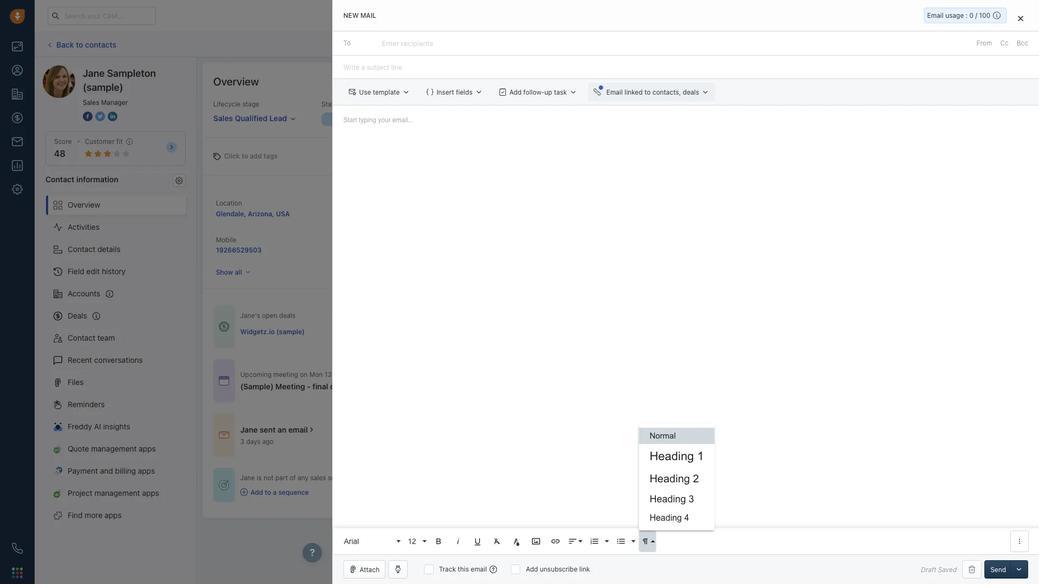 Task type: locate. For each thing, give the bounding box(es) containing it.
1 horizontal spatial overview
[[213, 75, 259, 87]]

4
[[684, 513, 689, 523]]

sales up facebook circled icon
[[83, 98, 99, 106]]

0 vertical spatial sales
[[83, 98, 99, 106]]

12 button
[[404, 531, 428, 553]]

Write a subject line text field
[[332, 56, 1039, 79]]

3 heading from the top
[[650, 494, 686, 505]]

stage
[[242, 100, 259, 108]]

0 vertical spatial overview
[[213, 75, 259, 87]]

1 container_wx8msf4aqz5i3rn1 image from the top
[[219, 375, 229, 386]]

apps right more at the bottom
[[105, 511, 122, 520]]

add left unsubscribe
[[526, 566, 538, 573]]

jane left the is at left
[[240, 474, 255, 482]]

jane inside jane sampleton (sample)
[[83, 67, 105, 79]]

2 heading from the top
[[650, 473, 690, 485]]

2023 left at
[[450, 371, 466, 378]]

to for click to add tags
[[242, 152, 248, 160]]

meeting
[[275, 382, 305, 391]]

overview up 'lifecycle stage'
[[213, 75, 259, 87]]

discussion
[[330, 382, 369, 391]]

jane for jane sent an email 3 days ago
[[240, 425, 258, 434]]

email left usage
[[927, 12, 944, 19]]

container_wx8msf4aqz5i3rn1 image left a
[[240, 489, 248, 496]]

insert fields
[[436, 88, 472, 96]]

unordered list image
[[616, 537, 626, 547]]

is
[[257, 474, 262, 482]]

0 vertical spatial (sample)
[[83, 81, 123, 93]]

container_wx8msf4aqz5i3rn1 image left upcoming
[[219, 375, 229, 386]]

contact down activities
[[68, 245, 95, 254]]

1 horizontal spatial deals
[[683, 88, 699, 96]]

1 vertical spatial sales
[[213, 114, 233, 123]]

(sample) down the open
[[276, 328, 305, 336]]

cc
[[1000, 39, 1009, 47]]

container_wx8msf4aqz5i3rn1 image left days
[[219, 430, 229, 441]]

tags
[[264, 152, 278, 160]]

add deal button
[[936, 35, 985, 54]]

Enter recipients text field
[[382, 35, 435, 52]]

to right "back"
[[76, 40, 83, 49]]

1 vertical spatial contact
[[68, 245, 95, 254]]

use template
[[359, 88, 400, 96]]

2 container_wx8msf4aqz5i3rn1 image from the top
[[219, 480, 229, 491]]

customer
[[85, 138, 115, 145]]

attach
[[360, 566, 379, 574]]

to left the add
[[242, 152, 248, 160]]

1 vertical spatial management
[[94, 489, 140, 498]]

1 horizontal spatial nov,
[[435, 371, 448, 378]]

overview up activities
[[68, 201, 100, 209]]

customize
[[956, 77, 988, 85]]

management down the payment and billing apps
[[94, 489, 140, 498]]

(sample)
[[83, 81, 123, 93], [276, 328, 305, 336]]

deal
[[967, 41, 980, 48], [408, 382, 423, 391]]

from
[[367, 371, 381, 378]]

3 up 4
[[689, 494, 694, 505]]

0 vertical spatial email
[[927, 12, 944, 19]]

jane down contacts
[[83, 67, 105, 79]]

jane inside jane sent an email 3 days ago
[[240, 425, 258, 434]]

jane's open deals
[[240, 312, 295, 320]]

add left 'from'
[[953, 41, 965, 48]]

19266529503
[[216, 246, 262, 254]]

2 vertical spatial contact
[[68, 334, 95, 343]]

0 horizontal spatial deal
[[408, 382, 423, 391]]

1 horizontal spatial email
[[927, 12, 944, 19]]

0 horizontal spatial sales
[[83, 98, 99, 106]]

23:30
[[383, 371, 401, 378]]

new for new mail
[[343, 12, 359, 19]]

insert link (⌘k) image
[[551, 537, 560, 547]]

add to a sequence link
[[240, 488, 359, 497]]

0 vertical spatial new
[[343, 12, 359, 19]]

add unsubscribe link
[[526, 566, 590, 573]]

apps right billing
[[138, 467, 155, 476]]

Search your CRM... text field
[[48, 7, 156, 25]]

recent
[[68, 356, 92, 365]]

12
[[408, 537, 416, 546]]

insert image (⌘p) image
[[531, 537, 541, 547]]

0 horizontal spatial (sample)
[[83, 81, 123, 93]]

0 vertical spatial 3
[[240, 438, 244, 445]]

management
[[91, 445, 137, 454], [94, 489, 140, 498]]

-
[[307, 382, 311, 391]]

mobile
[[216, 236, 236, 244]]

1 vertical spatial deals
[[279, 312, 295, 320]]

1 vertical spatial email
[[606, 88, 623, 96]]

email image
[[932, 12, 939, 20]]

1 vertical spatial container_wx8msf4aqz5i3rn1 image
[[219, 480, 229, 491]]

48
[[54, 149, 65, 159]]

email inside button
[[606, 88, 623, 96]]

sales qualified lead link
[[213, 109, 296, 124]]

new inside heading 1 dialog
[[343, 12, 359, 19]]

contacts,
[[652, 88, 681, 96]]

contact details
[[68, 245, 121, 254]]

new down template
[[376, 116, 390, 123]]

1 horizontal spatial 3
[[689, 494, 694, 505]]

1 horizontal spatial 2023
[[450, 371, 466, 378]]

deal inside upcoming meeting on mon 13 nov, 2023 from 23:30 to wed 15 nov, 2023 at 00:00 (sample) meeting - final discussion about the deal
[[408, 382, 423, 391]]

heading up heading 4
[[650, 494, 686, 505]]

0 vertical spatial email
[[288, 425, 308, 434]]

19266529503 link
[[216, 246, 262, 254]]

management up the payment and billing apps
[[91, 445, 137, 454]]

linkedin circled image
[[108, 110, 117, 122]]

heading
[[650, 449, 694, 463], [650, 473, 690, 485], [650, 494, 686, 505], [650, 513, 682, 523]]

2023
[[349, 371, 365, 378], [450, 371, 466, 378]]

email right this
[[471, 566, 487, 573]]

email inside heading 1 dialog
[[471, 566, 487, 573]]

sales qualified lead
[[213, 114, 287, 123]]

heading up heading 3
[[650, 473, 690, 485]]

1 nov, from the left
[[333, 371, 347, 378]]

nov, right 15
[[435, 371, 448, 378]]

new left mail
[[343, 12, 359, 19]]

(sample) inside jane sampleton (sample)
[[83, 81, 123, 93]]

1 vertical spatial deal
[[408, 382, 423, 391]]

1 vertical spatial container_wx8msf4aqz5i3rn1 image
[[219, 430, 229, 441]]

email linked to contacts, deals button
[[588, 83, 715, 101]]

not
[[264, 474, 273, 482]]

0 horizontal spatial email
[[288, 425, 308, 434]]

0 horizontal spatial nov,
[[333, 371, 347, 378]]

1 vertical spatial email
[[471, 566, 487, 573]]

new
[[343, 12, 359, 19], [376, 116, 390, 123]]

1 vertical spatial (sample)
[[276, 328, 305, 336]]

jane for jane is not part of any sales sequence.
[[240, 474, 255, 482]]

sales for sales qualified lead
[[213, 114, 233, 123]]

click to add tags
[[224, 152, 278, 160]]

1 vertical spatial jane
[[240, 425, 258, 434]]

deals right the open
[[279, 312, 295, 320]]

1 heading from the top
[[650, 449, 694, 463]]

heading down normal link
[[650, 449, 694, 463]]

2023 up discussion on the bottom left of page
[[349, 371, 365, 378]]

jane for jane sampleton (sample)
[[83, 67, 105, 79]]

0 horizontal spatial email
[[606, 88, 623, 96]]

new for new
[[376, 116, 390, 123]]

0 vertical spatial container_wx8msf4aqz5i3rn1 image
[[219, 375, 229, 386]]

apps up the payment and billing apps
[[139, 445, 156, 454]]

insert
[[436, 88, 454, 96]]

sent
[[260, 425, 276, 434]]

0 horizontal spatial 3
[[240, 438, 244, 445]]

template
[[373, 88, 400, 96]]

to left a
[[265, 489, 271, 496]]

container_wx8msf4aqz5i3rn1 image
[[219, 322, 229, 332], [219, 430, 229, 441], [240, 489, 248, 496]]

activities
[[68, 223, 100, 232]]

to left wed
[[402, 371, 409, 378]]

apps for project management apps
[[142, 489, 159, 498]]

container_wx8msf4aqz5i3rn1 image left widgetz.io
[[219, 322, 229, 332]]

deal down 0
[[967, 41, 980, 48]]

0 horizontal spatial 2023
[[349, 371, 365, 378]]

1 horizontal spatial email
[[471, 566, 487, 573]]

heading for heading 1
[[650, 449, 694, 463]]

qualified
[[235, 114, 268, 123]]

sales for sales manager
[[83, 98, 99, 106]]

mon
[[309, 371, 323, 378]]

heading 2
[[650, 473, 699, 485]]

status
[[321, 100, 341, 108]]

contact down 48 "button"
[[45, 175, 74, 184]]

1 horizontal spatial new
[[376, 116, 390, 123]]

accounts
[[68, 289, 100, 298]]

jane up days
[[240, 425, 258, 434]]

0 vertical spatial container_wx8msf4aqz5i3rn1 image
[[219, 322, 229, 332]]

deals
[[683, 88, 699, 96], [279, 312, 295, 320]]

jane's
[[240, 312, 260, 320]]

add inside button
[[953, 41, 965, 48]]

contact up recent
[[68, 334, 95, 343]]

facebook circled image
[[83, 110, 93, 122]]

to right linked
[[644, 88, 651, 96]]

0 vertical spatial jane
[[83, 67, 105, 79]]

heading 3
[[650, 494, 694, 505]]

1 vertical spatial 3
[[689, 494, 694, 505]]

3 left days
[[240, 438, 244, 445]]

ago
[[262, 438, 274, 445]]

container_wx8msf4aqz5i3rn1 image left the is at left
[[219, 480, 229, 491]]

contact team
[[68, 334, 115, 343]]

deal down wed
[[408, 382, 423, 391]]

deals right contacts, on the right top of page
[[683, 88, 699, 96]]

send
[[990, 566, 1006, 574]]

files
[[68, 378, 84, 387]]

deals inside email linked to contacts, deals button
[[683, 88, 699, 96]]

email right "an"
[[288, 425, 308, 434]]

1 vertical spatial overview
[[68, 201, 100, 209]]

email left linked
[[606, 88, 623, 96]]

1 horizontal spatial (sample)
[[276, 328, 305, 336]]

heading down heading 3
[[650, 513, 682, 523]]

container_wx8msf4aqz5i3rn1 image for upcoming meeting on mon 13 nov, 2023 from 23:30 to wed 15 nov, 2023 at 00:00
[[219, 375, 229, 386]]

0 horizontal spatial new
[[343, 12, 359, 19]]

contact for contact information
[[45, 175, 74, 184]]

mail
[[360, 12, 376, 19]]

1 horizontal spatial deal
[[967, 41, 980, 48]]

field edit history
[[68, 267, 126, 276]]

freddy ai insights
[[68, 422, 130, 431]]

to for add to a sequence
[[265, 489, 271, 496]]

0 horizontal spatial overview
[[68, 201, 100, 209]]

0 vertical spatial deals
[[683, 88, 699, 96]]

team
[[97, 334, 115, 343]]

apps
[[139, 445, 156, 454], [138, 467, 155, 476], [142, 489, 159, 498], [105, 511, 122, 520]]

1 horizontal spatial sales
[[213, 114, 233, 123]]

1 vertical spatial new
[[376, 116, 390, 123]]

email linked to contacts, deals
[[606, 88, 699, 96]]

4 heading from the top
[[650, 513, 682, 523]]

add down the is at left
[[251, 489, 263, 496]]

container_wx8msf4aqz5i3rn1 image
[[219, 375, 229, 386], [219, 480, 229, 491]]

nov, right '13'
[[333, 371, 347, 378]]

heading 4
[[650, 513, 689, 523]]

jane
[[83, 67, 105, 79], [240, 425, 258, 434], [240, 474, 255, 482]]

fit
[[116, 138, 123, 145]]

unsubscribe
[[540, 566, 577, 573]]

arizona,
[[248, 210, 274, 218]]

add left follow-
[[509, 88, 521, 96]]

2 vertical spatial container_wx8msf4aqz5i3rn1 image
[[240, 489, 248, 496]]

payment and billing apps
[[68, 467, 155, 476]]

on
[[300, 371, 308, 378]]

2 vertical spatial jane
[[240, 474, 255, 482]]

new mail
[[343, 12, 376, 19]]

add
[[953, 41, 965, 48], [509, 88, 521, 96], [251, 489, 263, 496], [526, 566, 538, 573]]

0 vertical spatial management
[[91, 445, 137, 454]]

at
[[468, 371, 474, 378]]

new link
[[321, 113, 438, 126]]

sales down lifecycle
[[213, 114, 233, 123]]

apps down the payment and billing apps
[[142, 489, 159, 498]]

0 vertical spatial deal
[[967, 41, 980, 48]]

field
[[68, 267, 84, 276]]

(sample) up sales manager at the left top
[[83, 81, 123, 93]]

normal link
[[639, 428, 715, 444]]

email
[[927, 12, 944, 19], [606, 88, 623, 96]]

underline (⌘u) image
[[473, 537, 482, 547]]

0 vertical spatial contact
[[45, 175, 74, 184]]

100
[[979, 12, 990, 19]]



Task type: describe. For each thing, give the bounding box(es) containing it.
phone element
[[6, 538, 28, 560]]

contact for contact team
[[68, 334, 95, 343]]

heading 1 dialog
[[332, 0, 1039, 584]]

recent conversations
[[68, 356, 143, 365]]

insights
[[103, 422, 130, 431]]

history
[[102, 267, 126, 276]]

location
[[216, 199, 242, 207]]

15
[[426, 371, 433, 378]]

draft saved
[[921, 566, 957, 574]]

back to contacts
[[56, 40, 116, 49]]

add for add to a sequence
[[251, 489, 263, 496]]

contacts
[[85, 40, 116, 49]]

management for quote
[[91, 445, 137, 454]]

usa
[[276, 210, 290, 218]]

task
[[554, 88, 567, 96]]

find more apps
[[68, 511, 122, 520]]

2 2023 from the left
[[450, 371, 466, 378]]

a
[[273, 489, 277, 496]]

freshworks switcher image
[[12, 568, 23, 579]]

saved
[[938, 566, 957, 574]]

text color image
[[512, 537, 521, 547]]

3 inside jane sent an email 3 days ago
[[240, 438, 244, 445]]

sampleton
[[107, 67, 156, 79]]

bcc
[[1017, 39, 1028, 47]]

add
[[250, 152, 262, 160]]

sequence
[[278, 489, 309, 496]]

lifecycle stage
[[213, 100, 259, 108]]

fields
[[456, 88, 472, 96]]

back
[[56, 40, 74, 49]]

overview
[[990, 77, 1017, 85]]

1 2023 from the left
[[349, 371, 365, 378]]

from
[[977, 39, 992, 47]]

00:00
[[476, 371, 494, 378]]

phone image
[[12, 543, 23, 554]]

up
[[544, 88, 552, 96]]

this
[[458, 566, 469, 573]]

heading 1 application
[[332, 106, 1039, 555]]

billing
[[115, 467, 136, 476]]

arial
[[344, 537, 359, 546]]

final
[[312, 382, 328, 391]]

information
[[76, 175, 118, 184]]

heading 1 link
[[639, 444, 715, 468]]

track
[[439, 566, 456, 573]]

of
[[290, 474, 296, 482]]

link
[[579, 566, 590, 573]]

heading for heading 3
[[650, 494, 686, 505]]

add deal
[[953, 41, 980, 48]]

management for project
[[94, 489, 140, 498]]

find
[[68, 511, 83, 520]]

container_wx8msf4aqz5i3rn1 image for jane sent an email
[[219, 430, 229, 441]]

and
[[100, 467, 113, 476]]

lifecycle
[[213, 100, 240, 108]]

contact for contact details
[[68, 245, 95, 254]]

to
[[343, 39, 351, 47]]

more
[[85, 511, 103, 520]]

0
[[969, 12, 974, 19]]

heading for heading 4
[[650, 513, 682, 523]]

add for add follow-up task
[[509, 88, 521, 96]]

close image
[[1018, 15, 1023, 21]]

details
[[97, 245, 121, 254]]

sales
[[310, 474, 326, 482]]

to inside button
[[644, 88, 651, 96]]

container_wx8msf4aqz5i3rn1 image for jane is not part of any sales sequence.
[[219, 480, 229, 491]]

manager
[[101, 98, 128, 106]]

to inside upcoming meeting on mon 13 nov, 2023 from 23:30 to wed 15 nov, 2023 at 00:00 (sample) meeting - final discussion about the deal
[[402, 371, 409, 378]]

email for email usage : 0 / 100
[[927, 12, 944, 19]]

upcoming meeting on mon 13 nov, 2023 from 23:30 to wed 15 nov, 2023 at 00:00 (sample) meeting - final discussion about the deal
[[240, 371, 494, 391]]

lead
[[269, 114, 287, 123]]

container_wx8msf4aqz5i3rn1 image for jane's open deals
[[219, 322, 229, 332]]

(sample) inside 'widgetz.io (sample)' link
[[276, 328, 305, 336]]

an
[[278, 425, 286, 434]]

italic (⌘i) image
[[453, 537, 463, 547]]

apps for quote management apps
[[139, 445, 156, 454]]

customize overview button
[[939, 74, 1023, 89]]

jane sent an email 3 days ago
[[240, 425, 308, 445]]

project management apps
[[68, 489, 159, 498]]

send button
[[984, 561, 1012, 579]]

ai
[[94, 422, 101, 431]]

score 48
[[54, 138, 72, 159]]

customer fit
[[85, 138, 123, 145]]

0 horizontal spatial deals
[[279, 312, 295, 320]]

click
[[224, 152, 240, 160]]

3 inside heading 1 application
[[689, 494, 694, 505]]

add for add deal
[[953, 41, 965, 48]]

about
[[371, 382, 392, 391]]

customize overview
[[956, 77, 1017, 85]]

email for email linked to contacts, deals
[[606, 88, 623, 96]]

clear formatting image
[[492, 537, 502, 547]]

normal
[[650, 432, 676, 441]]

to for back to contacts
[[76, 40, 83, 49]]

container_wx8msf4aqz5i3rn1 image inside add to a sequence link
[[240, 489, 248, 496]]

heading for heading 2
[[650, 473, 690, 485]]

email inside jane sent an email 3 days ago
[[288, 425, 308, 434]]

1
[[697, 449, 704, 463]]

use
[[359, 88, 371, 96]]

glendale, arizona, usa link
[[216, 210, 290, 218]]

add for add unsubscribe link
[[526, 566, 538, 573]]

draft
[[921, 566, 936, 574]]

quote
[[68, 445, 89, 454]]

deal inside button
[[967, 41, 980, 48]]

back to contacts link
[[45, 36, 117, 53]]

widgetz.io
[[240, 328, 275, 336]]

twitter circled image
[[95, 110, 105, 122]]

apps for find more apps
[[105, 511, 122, 520]]

mng settings image
[[175, 177, 183, 184]]

heading 2 link
[[639, 468, 715, 490]]

score
[[54, 138, 72, 145]]

2 nov, from the left
[[435, 371, 448, 378]]

2
[[693, 473, 699, 485]]

reminders
[[68, 400, 105, 409]]

widgetz.io (sample) link
[[240, 327, 305, 337]]

wed
[[410, 371, 424, 378]]



Task type: vqa. For each thing, say whether or not it's contained in the screenshot.
1
yes



